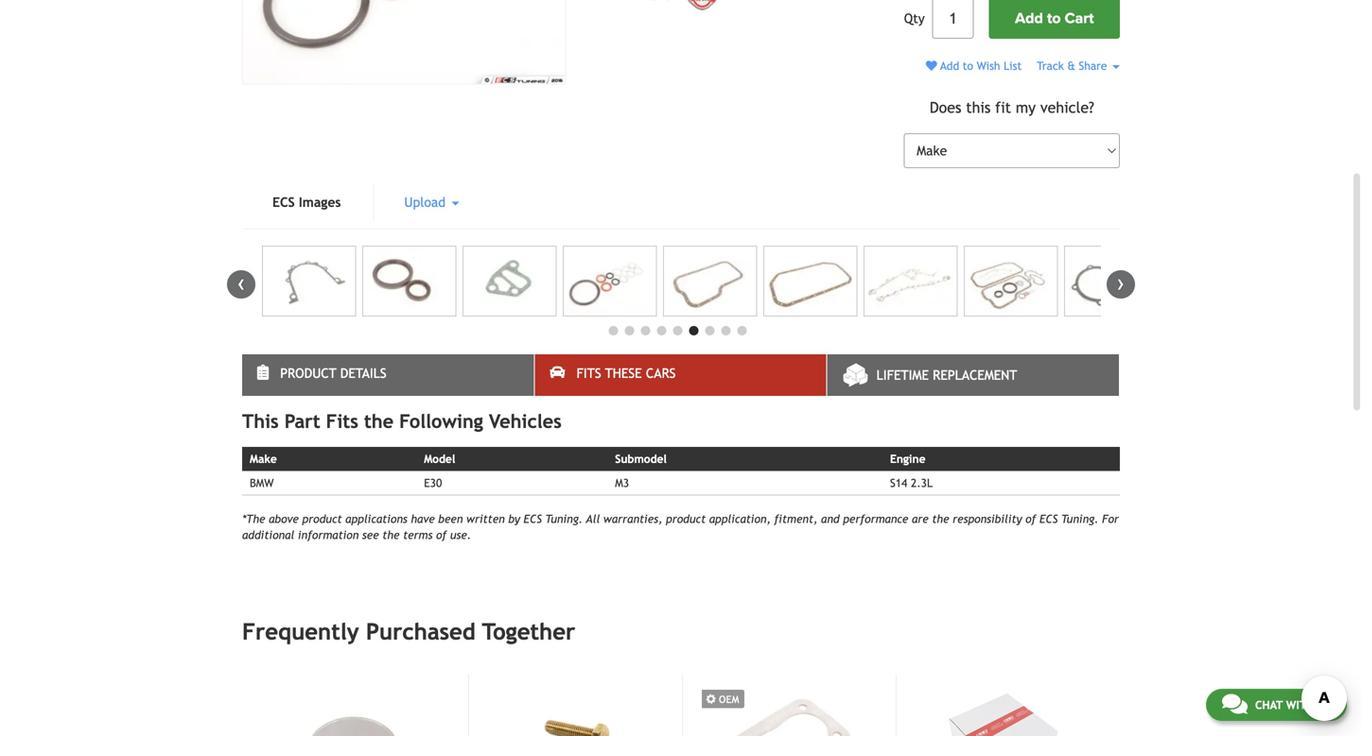 Task type: vqa. For each thing, say whether or not it's contained in the screenshot.
spent
no



Task type: describe. For each thing, give the bounding box(es) containing it.
2 horizontal spatial ecs
[[1039, 513, 1058, 526]]

this
[[966, 99, 991, 116]]

e30
[[424, 477, 442, 490]]

cars
[[646, 366, 676, 381]]

elring image
[[687, 0, 717, 10]]

model
[[424, 453, 455, 466]]

add to cart button
[[989, 0, 1120, 39]]

frequently
[[242, 619, 359, 646]]

fitment,
[[774, 513, 818, 526]]

all
[[586, 513, 600, 526]]

track
[[1037, 59, 1064, 73]]

frequently purchased together
[[242, 619, 575, 646]]

us
[[1317, 699, 1331, 712]]

see
[[362, 529, 379, 542]]

cart
[[1065, 10, 1094, 28]]

2 product from the left
[[666, 513, 706, 526]]

to for wish
[[963, 59, 973, 73]]

following
[[399, 411, 483, 433]]

› link
[[1107, 271, 1135, 299]]

*the
[[242, 513, 265, 526]]

to for cart
[[1047, 10, 1061, 28]]

ecs images link
[[242, 184, 371, 221]]

does
[[930, 99, 961, 116]]

and
[[821, 513, 840, 526]]

qty
[[904, 11, 925, 26]]

0 horizontal spatial ecs
[[272, 195, 295, 210]]

m3
[[615, 477, 629, 490]]

have
[[411, 513, 435, 526]]

my
[[1016, 99, 1036, 116]]

images
[[299, 195, 341, 210]]

use.
[[450, 529, 471, 542]]

information
[[298, 529, 359, 542]]

&
[[1067, 59, 1075, 73]]

ecs images
[[272, 195, 341, 210]]

track & share button
[[1037, 59, 1120, 73]]

application,
[[709, 513, 771, 526]]

connecting rod bearing - red image
[[273, 675, 447, 737]]

add to cart
[[1015, 10, 1094, 28]]

are
[[912, 513, 929, 526]]

0 horizontal spatial fits
[[326, 411, 358, 433]]

0 vertical spatial the
[[364, 411, 394, 433]]

with
[[1286, 699, 1314, 712]]

terms
[[403, 529, 433, 542]]

by
[[508, 513, 520, 526]]

coated front brake rotors - pair 12.67 image
[[916, 675, 1089, 737]]

engine
[[890, 453, 926, 466]]

these
[[605, 366, 642, 381]]

make
[[250, 453, 277, 466]]

submodel
[[615, 453, 667, 466]]

wish
[[977, 59, 1000, 73]]

1 product from the left
[[302, 513, 342, 526]]

lifetime replacement link
[[827, 355, 1119, 396]]

chat
[[1255, 699, 1283, 712]]

details
[[340, 366, 386, 381]]

exhaust manifold gasket - priced each image
[[702, 675, 875, 737]]

purchased
[[366, 619, 475, 646]]



Task type: locate. For each thing, give the bounding box(es) containing it.
tuning. left all
[[545, 513, 583, 526]]

product right warranties,
[[666, 513, 706, 526]]

1 vertical spatial the
[[932, 513, 949, 526]]

s14 2.3l
[[890, 477, 933, 490]]

fits
[[577, 366, 601, 381], [326, 411, 358, 433]]

0 horizontal spatial add
[[940, 59, 959, 73]]

replacement
[[933, 368, 1017, 383]]

responsibility
[[953, 513, 1022, 526]]

fits these cars link
[[535, 355, 826, 396]]

1 horizontal spatial of
[[1025, 513, 1036, 526]]

0 horizontal spatial tuning.
[[545, 513, 583, 526]]

lifetime replacement
[[876, 368, 1017, 383]]

the right are
[[932, 513, 949, 526]]

bmw
[[250, 477, 274, 490]]

product up information
[[302, 513, 342, 526]]

upload button
[[374, 184, 489, 221]]

ecs right by
[[524, 513, 542, 526]]

0 vertical spatial fits
[[577, 366, 601, 381]]

0 horizontal spatial of
[[436, 529, 447, 542]]

2.3l
[[911, 477, 933, 490]]

add
[[1015, 10, 1043, 28], [940, 59, 959, 73]]

to left cart
[[1047, 10, 1061, 28]]

add to wish list link
[[926, 59, 1022, 73]]

warranties,
[[603, 513, 663, 526]]

1 tuning. from the left
[[545, 513, 583, 526]]

›
[[1117, 271, 1125, 296]]

together
[[482, 619, 575, 646]]

lifetime
[[876, 368, 929, 383]]

1 vertical spatial fits
[[326, 411, 358, 433]]

0 horizontal spatial to
[[963, 59, 973, 73]]

vehicles
[[489, 411, 562, 433]]

vehicle?
[[1040, 99, 1094, 116]]

comments image
[[1222, 693, 1247, 716]]

above
[[269, 513, 299, 526]]

*the above product applications have been written by                 ecs tuning. all warranties, product application, fitment,                 and performance are the responsibility of ecs tuning.                 for additional information see the terms of use.
[[242, 513, 1119, 542]]

upload
[[404, 195, 450, 210]]

share
[[1079, 59, 1107, 73]]

heart image
[[926, 60, 937, 72]]

chat with us
[[1255, 699, 1331, 712]]

1 horizontal spatial product
[[666, 513, 706, 526]]

0 vertical spatial add
[[1015, 10, 1043, 28]]

the down product details link
[[364, 411, 394, 433]]

performance
[[843, 513, 908, 526]]

0 horizontal spatial product
[[302, 513, 342, 526]]

applications
[[345, 513, 407, 526]]

been
[[438, 513, 463, 526]]

additional
[[242, 529, 294, 542]]

es#3024646 - 11111316993 - e30 m3 engine block gasket set - complete lower engine gasket set - elring - bmw image
[[242, 0, 566, 85], [262, 246, 356, 317], [362, 246, 456, 317], [463, 246, 556, 317], [563, 246, 657, 317], [663, 246, 757, 317], [763, 246, 857, 317], [864, 246, 958, 317], [964, 246, 1058, 317], [1064, 246, 1158, 317]]

written
[[466, 513, 505, 526]]

fits left these
[[577, 366, 601, 381]]

product
[[280, 366, 336, 381]]

ecs left images
[[272, 195, 295, 210]]

1 horizontal spatial tuning.
[[1061, 513, 1099, 526]]

1 horizontal spatial ecs
[[524, 513, 542, 526]]

fits these cars
[[577, 366, 676, 381]]

2 vertical spatial the
[[382, 529, 400, 542]]

this
[[242, 411, 279, 433]]

the
[[364, 411, 394, 433], [932, 513, 949, 526], [382, 529, 400, 542]]

fit
[[995, 99, 1011, 116]]

1 vertical spatial to
[[963, 59, 973, 73]]

does this fit my vehicle?
[[930, 99, 1094, 116]]

product details link
[[242, 355, 534, 396]]

1 horizontal spatial add
[[1015, 10, 1043, 28]]

of down been
[[436, 529, 447, 542]]

to
[[1047, 10, 1061, 28], [963, 59, 973, 73]]

add to wish list
[[937, 59, 1022, 73]]

add up 'list' in the right top of the page
[[1015, 10, 1043, 28]]

s14
[[890, 477, 907, 490]]

fits right part
[[326, 411, 358, 433]]

1 vertical spatial of
[[436, 529, 447, 542]]

chat with us link
[[1206, 690, 1347, 722]]

product
[[302, 513, 342, 526], [666, 513, 706, 526]]

part
[[284, 411, 320, 433]]

tuning.
[[545, 513, 583, 526], [1061, 513, 1099, 526]]

add for add to wish list
[[940, 59, 959, 73]]

2 tuning. from the left
[[1061, 513, 1099, 526]]

add inside add to cart "button"
[[1015, 10, 1043, 28]]

product details
[[280, 366, 386, 381]]

bolt image
[[488, 675, 661, 737]]

for
[[1102, 513, 1119, 526]]

this part fits the following vehicles
[[242, 411, 562, 433]]

of right responsibility on the right of the page
[[1025, 513, 1036, 526]]

ecs right responsibility on the right of the page
[[1039, 513, 1058, 526]]

1 horizontal spatial fits
[[577, 366, 601, 381]]

track & share
[[1037, 59, 1110, 73]]

ecs
[[272, 195, 295, 210], [524, 513, 542, 526], [1039, 513, 1058, 526]]

‹
[[237, 271, 245, 296]]

1 vertical spatial add
[[940, 59, 959, 73]]

1 horizontal spatial to
[[1047, 10, 1061, 28]]

tuning. left for
[[1061, 513, 1099, 526]]

to inside "button"
[[1047, 10, 1061, 28]]

‹ link
[[227, 271, 255, 299]]

of
[[1025, 513, 1036, 526], [436, 529, 447, 542]]

to left wish
[[963, 59, 973, 73]]

0 vertical spatial of
[[1025, 513, 1036, 526]]

add right heart icon
[[940, 59, 959, 73]]

0 vertical spatial to
[[1047, 10, 1061, 28]]

None text field
[[932, 0, 974, 39]]

list
[[1004, 59, 1022, 73]]

add for add to cart
[[1015, 10, 1043, 28]]

the right see
[[382, 529, 400, 542]]



